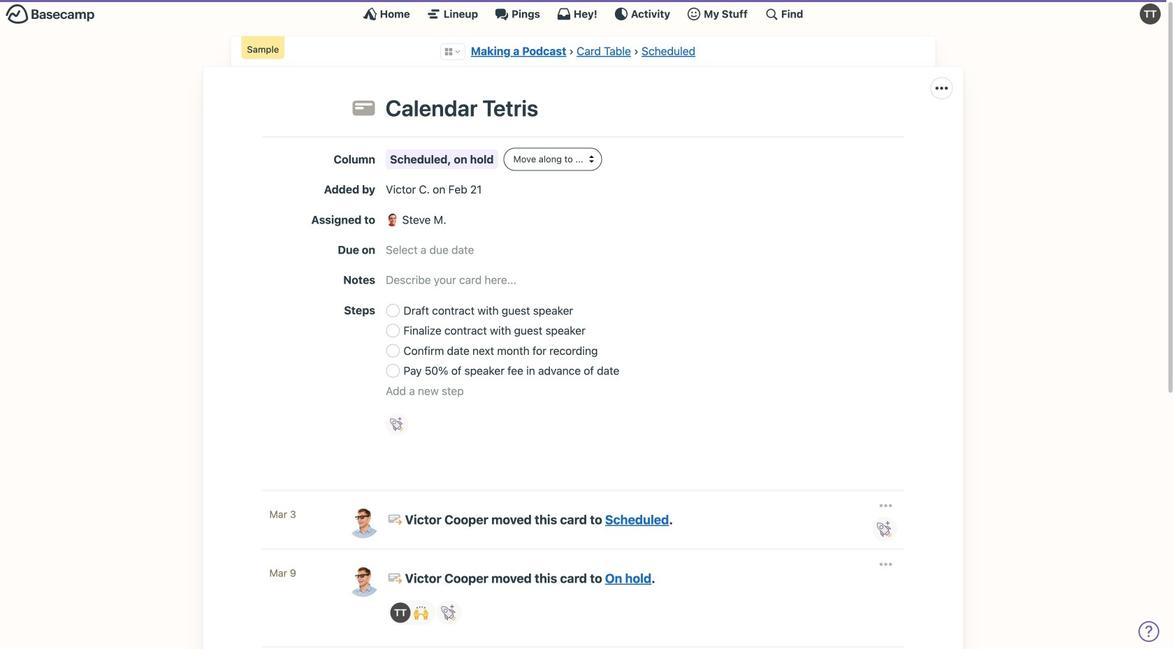 Task type: locate. For each thing, give the bounding box(es) containing it.
victor cooper image right mar 9 element
[[346, 564, 380, 597]]

1 vertical spatial victor cooper image
[[346, 564, 380, 597]]

victor cooper image
[[346, 505, 380, 539], [346, 564, 380, 597]]

terry turtle image
[[1140, 3, 1161, 24]]

mar 9 element
[[269, 566, 332, 581]]

2 victor cooper image from the top
[[346, 564, 380, 597]]

terry t. boosted the card with '🙌' element
[[388, 601, 436, 625]]

breadcrumb element
[[231, 36, 936, 67]]

None checkbox
[[386, 324, 400, 337], [386, 344, 400, 358], [386, 364, 400, 378], [386, 324, 400, 337], [386, 344, 400, 358], [386, 364, 400, 378]]

0 vertical spatial victor cooper image
[[346, 505, 380, 539]]

victor cooper image right mar 3 element
[[346, 505, 380, 539]]

None checkbox
[[386, 304, 400, 317]]

1 victor cooper image from the top
[[346, 505, 380, 539]]

terry turtle image
[[390, 603, 410, 623]]

mar 3 element
[[269, 507, 332, 522]]

steve marsh image
[[386, 213, 399, 226]]

victor cooper image for mar 9 element
[[346, 564, 380, 597]]



Task type: describe. For each thing, give the bounding box(es) containing it.
keyboard shortcut: ⌘ + / image
[[765, 7, 779, 21]]

main element
[[0, 0, 1167, 27]]

victor cooper image for mar 3 element
[[346, 505, 380, 539]]

switch accounts image
[[6, 3, 95, 25]]

on feb 21 element
[[433, 183, 482, 196]]



Task type: vqa. For each thing, say whether or not it's contained in the screenshot.
Trying
no



